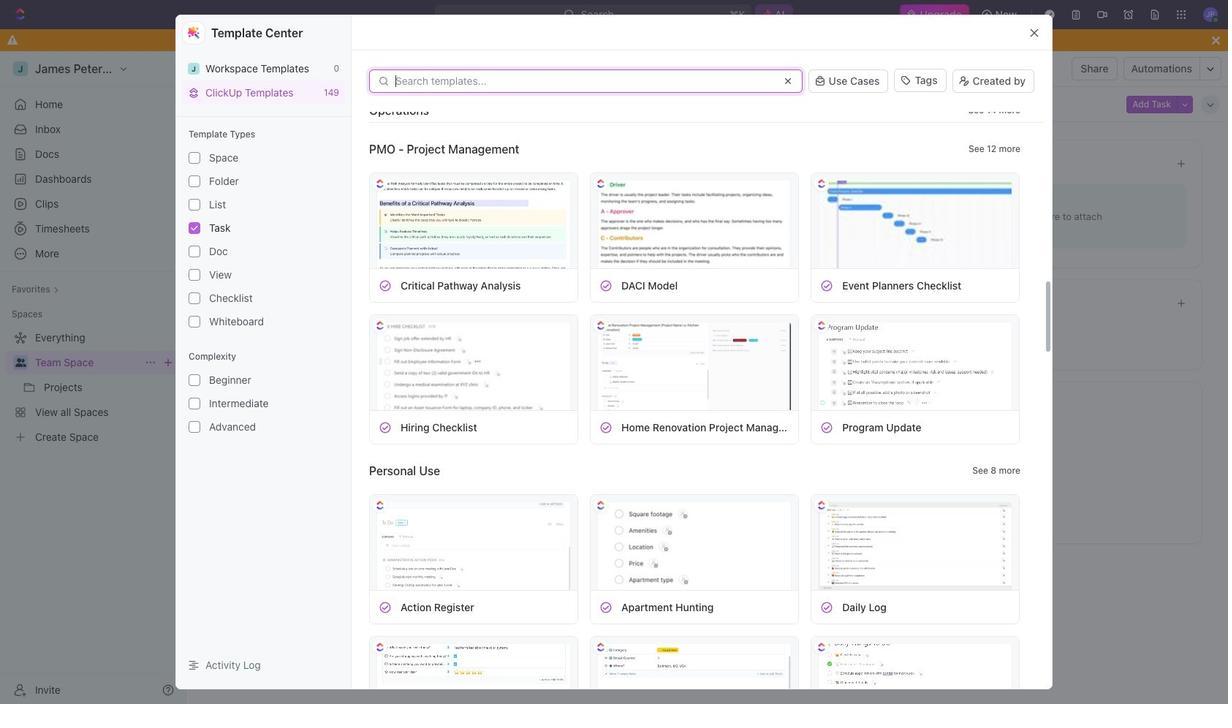 Task type: locate. For each thing, give the bounding box(es) containing it.
user group image
[[200, 65, 209, 72], [15, 358, 26, 367]]

task template element
[[379, 99, 392, 112], [600, 99, 613, 112], [379, 279, 392, 292], [600, 279, 613, 292], [821, 279, 834, 292], [379, 421, 392, 434], [600, 421, 613, 434], [821, 421, 834, 434], [379, 601, 392, 614], [600, 601, 613, 614], [821, 601, 834, 614]]

Search templates... text field
[[396, 75, 774, 87]]

0 horizontal spatial user group image
[[15, 358, 26, 367]]

0 vertical spatial user group image
[[200, 65, 209, 72]]

james peterson's workspace, , element
[[188, 63, 200, 74]]

None checkbox
[[189, 176, 200, 187], [189, 199, 200, 211], [189, 246, 200, 257], [189, 398, 200, 410], [189, 421, 200, 433], [189, 176, 200, 187], [189, 199, 200, 211], [189, 246, 200, 257], [189, 398, 200, 410], [189, 421, 200, 433]]

1 vertical spatial user group image
[[15, 358, 26, 367]]

user group image inside sidebar navigation
[[15, 358, 26, 367]]

tree
[[6, 326, 180, 449]]

task template image
[[379, 99, 392, 112], [600, 279, 613, 292], [600, 421, 613, 434], [821, 601, 834, 614]]

None checkbox
[[189, 152, 200, 164], [189, 222, 200, 234], [189, 269, 200, 281], [189, 293, 200, 304], [189, 316, 200, 328], [189, 375, 200, 386], [189, 152, 200, 164], [189, 222, 200, 234], [189, 269, 200, 281], [189, 293, 200, 304], [189, 316, 200, 328], [189, 375, 200, 386]]

no lists icon. image
[[674, 418, 733, 476]]

task template image
[[600, 99, 613, 112], [379, 279, 392, 292], [821, 279, 834, 292], [379, 421, 392, 434], [821, 421, 834, 434], [379, 601, 392, 614], [600, 601, 613, 614]]

1 horizontal spatial user group image
[[200, 65, 209, 72]]



Task type: vqa. For each thing, say whether or not it's contained in the screenshot.
Task template element
yes



Task type: describe. For each thing, give the bounding box(es) containing it.
tree inside sidebar navigation
[[6, 326, 180, 449]]

no most used docs image
[[674, 173, 733, 231]]

sidebar navigation
[[0, 51, 187, 704]]



